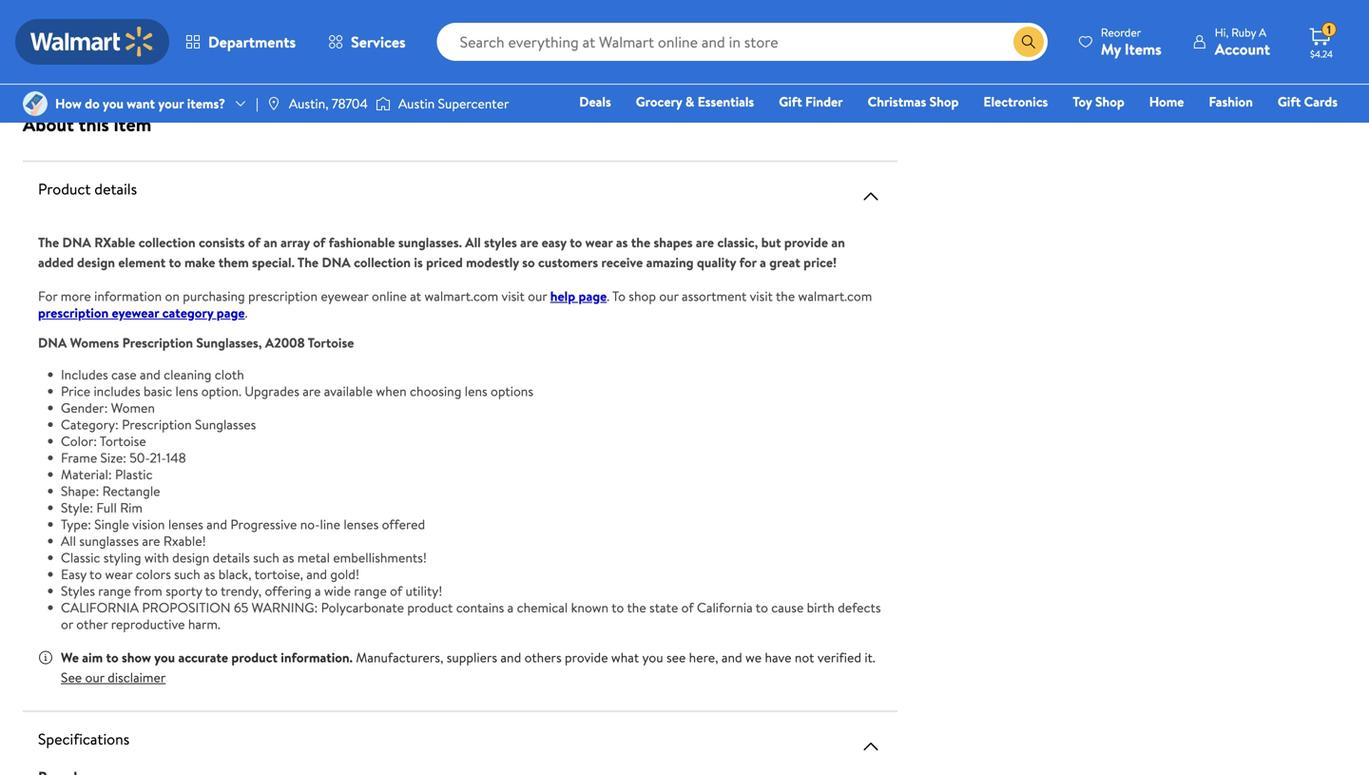Task type: locate. For each thing, give the bounding box(es) containing it.
easy
[[542, 233, 567, 252]]

walmart image
[[30, 27, 154, 57]]

to right the known
[[612, 598, 624, 617]]

0 horizontal spatial a
[[315, 582, 321, 600]]

1 horizontal spatial such
[[253, 548, 279, 567]]

2 horizontal spatial as
[[616, 233, 628, 252]]

1 product group from the left
[[245, 0, 422, 80]]

2 horizontal spatial our
[[659, 287, 679, 305]]

1 vertical spatial provide
[[565, 648, 608, 667]]

or
[[61, 615, 73, 633]]

0 vertical spatial tortoise
[[308, 333, 354, 352]]

2 horizontal spatial you
[[642, 648, 663, 667]]

0 horizontal spatial wear
[[105, 565, 133, 583]]

1 horizontal spatial  image
[[266, 96, 281, 111]]

you right show
[[154, 648, 175, 667]]

page
[[579, 287, 607, 305], [217, 303, 245, 322]]

shape:
[[61, 482, 99, 500]]

 image left how in the left of the page
[[23, 91, 48, 116]]

wide
[[324, 582, 351, 600]]

as up receive at the top left
[[616, 233, 628, 252]]

our right shop at top
[[659, 287, 679, 305]]

1 horizontal spatial design
[[172, 548, 209, 567]]

options
[[491, 382, 534, 400]]

eyewear left online
[[321, 287, 369, 305]]

a
[[760, 253, 766, 271], [315, 582, 321, 600], [507, 598, 514, 617]]

the up added
[[38, 233, 59, 252]]

1 shop from the left
[[930, 92, 959, 111]]

0 horizontal spatial you
[[103, 94, 124, 113]]

a right for
[[760, 253, 766, 271]]

0 horizontal spatial collection
[[139, 233, 196, 252]]

1 vertical spatial dna
[[322, 253, 351, 271]]

fashion link
[[1201, 91, 1262, 112]]

we
[[746, 648, 762, 667]]

to inside we aim to show you accurate product information. manufacturers, suppliers and others provide what you see here, and we have not verified it. see our disclaimer
[[106, 648, 118, 667]]

vision
[[132, 515, 165, 533]]

such down progressive
[[253, 548, 279, 567]]

toy shop link
[[1064, 91, 1133, 112]]

plastic
[[115, 465, 153, 484]]

element
[[118, 253, 166, 271]]

tortoise right the a2008
[[308, 333, 354, 352]]

to left make
[[169, 253, 181, 271]]

1 horizontal spatial a
[[507, 598, 514, 617]]

product right accurate
[[231, 648, 278, 667]]

0 horizontal spatial gift
[[779, 92, 802, 111]]

1 gift from the left
[[779, 92, 802, 111]]

2 horizontal spatial a
[[760, 253, 766, 271]]

gold!
[[330, 565, 359, 583]]

specifications
[[38, 728, 130, 749]]

contains
[[456, 598, 504, 617]]

2 horizontal spatial product group
[[683, 0, 860, 80]]

a
[[1259, 24, 1267, 40]]

and left the others
[[501, 648, 521, 667]]

our left "help" on the top left
[[528, 287, 547, 305]]

2 horizontal spatial  image
[[376, 94, 391, 113]]

 image right 78704
[[376, 94, 391, 113]]

reorder my items
[[1101, 24, 1162, 59]]

how do you want your items?
[[55, 94, 225, 113]]

modestly
[[466, 253, 519, 271]]

0 horizontal spatial our
[[85, 668, 104, 687]]

size:
[[100, 448, 126, 467]]

gift inside the gift cards registry
[[1278, 92, 1301, 111]]

upgrades
[[245, 382, 299, 400]]

2 range from the left
[[354, 582, 387, 600]]

0 horizontal spatial range
[[98, 582, 131, 600]]

the down great
[[776, 287, 795, 305]]

our inside we aim to show you accurate product information. manufacturers, suppliers and others provide what you see here, and we have not verified it. see our disclaimer
[[85, 668, 104, 687]]

lenses right "vision"
[[168, 515, 203, 533]]

2-day shipping
[[30, 9, 101, 25]]

items?
[[187, 94, 225, 113]]

1 an from the left
[[264, 233, 277, 252]]

full
[[96, 498, 117, 517]]

christmas
[[868, 92, 926, 111]]

 image right |
[[266, 96, 281, 111]]

prescription
[[248, 287, 318, 305], [38, 303, 109, 322]]

gift left finder on the top right
[[779, 92, 802, 111]]

3 product group from the left
[[683, 0, 860, 80]]

you left see on the bottom of page
[[642, 648, 663, 667]]

austin supercenter
[[398, 94, 509, 113]]

are left available
[[303, 382, 321, 400]]

a left wide
[[315, 582, 321, 600]]

. left the 'to'
[[607, 287, 610, 305]]

walmart.com down priced
[[425, 287, 498, 305]]

1 horizontal spatial walmart.com
[[798, 287, 872, 305]]

1 vertical spatial collection
[[354, 253, 411, 271]]

you
[[103, 94, 124, 113], [154, 648, 175, 667], [642, 648, 663, 667]]

about
[[23, 111, 74, 137]]

details right product
[[94, 178, 137, 199]]

and left we
[[722, 648, 742, 667]]

0 horizontal spatial an
[[264, 233, 277, 252]]

1 horizontal spatial shop
[[1095, 92, 1125, 111]]

0 horizontal spatial lens
[[175, 382, 198, 400]]

such up proposition
[[174, 565, 200, 583]]

ruby
[[1232, 24, 1256, 40]]

debit
[[1224, 119, 1257, 137]]

when
[[376, 382, 407, 400]]

includes
[[94, 382, 140, 400]]

gift for cards
[[1278, 92, 1301, 111]]

easy
[[61, 565, 86, 583]]

provide up price!
[[784, 233, 828, 252]]

2 prescription from the top
[[122, 415, 192, 434]]

1 horizontal spatial an
[[831, 233, 845, 252]]

2 lenses from the left
[[344, 515, 379, 533]]

1 horizontal spatial lenses
[[344, 515, 379, 533]]

2 vertical spatial dna
[[38, 333, 67, 352]]

shop right toy
[[1095, 92, 1125, 111]]

1 horizontal spatial prescription
[[248, 287, 318, 305]]

the up receive at the top left
[[631, 233, 651, 252]]

1 vertical spatial details
[[213, 548, 250, 567]]

0 horizontal spatial tortoise
[[100, 432, 146, 450]]

shop inside christmas shop link
[[930, 92, 959, 111]]

but
[[761, 233, 781, 252]]

details up trendy,
[[213, 548, 250, 567]]

dna up added
[[62, 233, 91, 252]]

1 horizontal spatial all
[[465, 233, 481, 252]]

range left from
[[98, 582, 131, 600]]

more
[[61, 287, 91, 305]]

0 vertical spatial design
[[77, 253, 115, 271]]

an up "special."
[[264, 233, 277, 252]]

1 vertical spatial wear
[[105, 565, 133, 583]]

grocery & essentials
[[636, 92, 754, 111]]

gift left cards at the top
[[1278, 92, 1301, 111]]

prescription
[[122, 333, 193, 352], [122, 415, 192, 434]]

disclaimer
[[108, 668, 166, 687]]

1 horizontal spatial product
[[407, 598, 453, 617]]

see
[[667, 648, 686, 667]]

0 vertical spatial all
[[465, 233, 481, 252]]

details inside includes case and cleaning cloth price includes basic lens option. upgrades are available when choosing lens options gender: women category: prescription sunglasses color: tortoise frame size: 50-21-148 material: plastic shape: rectangle style: full rim type: single vision lenses and progressive no-line lenses offered all sunglasses are rxable! classic styling with design details such as metal embellishments! easy to wear colors such as black, tortoise, and gold! styles range from sporty to trendy, offering a wide range of utility! california proposition 65 warning: polycarbonate product contains a chemical known to the state of california to cause birth defects or other reproductive harm.
[[213, 548, 250, 567]]

a right contains
[[507, 598, 514, 617]]

type:
[[61, 515, 91, 533]]

amazing
[[646, 253, 694, 271]]

1 horizontal spatial wear
[[585, 233, 613, 252]]

product left contains
[[407, 598, 453, 617]]

grocery
[[636, 92, 682, 111]]

lens right basic
[[175, 382, 198, 400]]

shop for toy shop
[[1095, 92, 1125, 111]]

option.
[[201, 382, 241, 400]]

collection
[[139, 233, 196, 252], [354, 253, 411, 271]]

0 horizontal spatial shop
[[930, 92, 959, 111]]

1 vertical spatial prescription
[[122, 415, 192, 434]]

wear left from
[[105, 565, 133, 583]]

1 horizontal spatial visit
[[750, 287, 773, 305]]

tortoise down the women
[[100, 432, 146, 450]]

 image
[[23, 91, 48, 116], [376, 94, 391, 113], [266, 96, 281, 111]]

0 horizontal spatial  image
[[23, 91, 48, 116]]

our down aim
[[85, 668, 104, 687]]

walmart.com down price!
[[798, 287, 872, 305]]

california
[[61, 598, 139, 617]]

product
[[407, 598, 453, 617], [231, 648, 278, 667]]

to right aim
[[106, 648, 118, 667]]

hi,
[[1215, 24, 1229, 40]]

collection down the fashionable
[[354, 253, 411, 271]]

2 gift from the left
[[1278, 92, 1301, 111]]

sunglasses
[[79, 532, 139, 550]]

visit down so
[[502, 287, 525, 305]]

as inside the dna rxable collection consists of an array of fashionable sunglasses. all styles are easy to wear as the shapes are classic, but provide an added design element to make them special. the dna collection is priced modestly so customers receive amazing quality for a great price!
[[616, 233, 628, 252]]

you right do
[[103, 94, 124, 113]]

21-
[[150, 448, 166, 467]]

lenses right the line
[[344, 515, 379, 533]]

prescription down "special."
[[248, 287, 318, 305]]

gift for finder
[[779, 92, 802, 111]]

are right styling
[[142, 532, 160, 550]]

0 vertical spatial collection
[[139, 233, 196, 252]]

gift
[[779, 92, 802, 111], [1278, 92, 1301, 111]]

.
[[607, 287, 610, 305], [245, 303, 248, 322]]

receive
[[601, 253, 643, 271]]

walmart+
[[1281, 119, 1338, 137]]

utility!
[[406, 582, 443, 600]]

page left the 'to'
[[579, 287, 607, 305]]

shop
[[930, 92, 959, 111], [1095, 92, 1125, 111]]

0 vertical spatial prescription
[[122, 333, 193, 352]]

1 vertical spatial product
[[231, 648, 278, 667]]

0 horizontal spatial visit
[[502, 287, 525, 305]]

and right rxable!
[[207, 515, 227, 533]]

range right wide
[[354, 582, 387, 600]]

as left black,
[[204, 565, 215, 583]]

offered
[[382, 515, 425, 533]]

an up price!
[[831, 233, 845, 252]]

all inside the dna rxable collection consists of an array of fashionable sunglasses. all styles are easy to wear as the shapes are classic, but provide an added design element to make them special. the dna collection is priced modestly so customers receive amazing quality for a great price!
[[465, 233, 481, 252]]

0 horizontal spatial prescription
[[38, 303, 109, 322]]

classic,
[[717, 233, 758, 252]]

1 horizontal spatial gift
[[1278, 92, 1301, 111]]

1 vertical spatial tortoise
[[100, 432, 146, 450]]

1 horizontal spatial tortoise
[[308, 333, 354, 352]]

1 horizontal spatial lens
[[465, 382, 488, 400]]

provide left what
[[565, 648, 608, 667]]

product group up austin, 78704
[[245, 0, 422, 80]]

them
[[218, 253, 249, 271]]

shop inside toy shop 'link'
[[1095, 92, 1125, 111]]

2 shop from the left
[[1095, 92, 1125, 111]]

quality
[[697, 253, 736, 271]]

2-
[[30, 9, 41, 25]]

. up the 'sunglasses,'
[[245, 303, 248, 322]]

to up the customers
[[570, 233, 582, 252]]

all left styles
[[465, 233, 481, 252]]

0 horizontal spatial the
[[38, 233, 59, 252]]

0 vertical spatial provide
[[784, 233, 828, 252]]

product group up the "deals"
[[464, 0, 641, 80]]

of up "special."
[[248, 233, 260, 252]]

product group up gift finder link on the top right
[[683, 0, 860, 80]]

0 horizontal spatial provide
[[565, 648, 608, 667]]

the down array
[[298, 253, 319, 271]]

supercenter
[[438, 94, 509, 113]]

1 vertical spatial the
[[776, 287, 795, 305]]

0 horizontal spatial product group
[[245, 0, 422, 80]]

prescription down prescription eyewear category page link
[[122, 333, 193, 352]]

known
[[571, 598, 609, 617]]

grocery & essentials link
[[627, 91, 763, 112]]

color:
[[61, 432, 97, 450]]

to left cause
[[756, 598, 768, 617]]

0 horizontal spatial details
[[94, 178, 137, 199]]

design up sporty
[[172, 548, 209, 567]]

prescription inside includes case and cleaning cloth price includes basic lens option. upgrades are available when choosing lens options gender: women category: prescription sunglasses color: tortoise frame size: 50-21-148 material: plastic shape: rectangle style: full rim type: single vision lenses and progressive no-line lenses offered all sunglasses are rxable! classic styling with design details such as metal embellishments! easy to wear colors such as black, tortoise, and gold! styles range from sporty to trendy, offering a wide range of utility! california proposition 65 warning: polycarbonate product contains a chemical known to the state of california to cause birth defects or other reproductive harm.
[[122, 415, 192, 434]]

as left metal
[[283, 548, 294, 567]]

dna left womens
[[38, 333, 67, 352]]

lens
[[175, 382, 198, 400], [465, 382, 488, 400]]

shop
[[629, 287, 656, 305]]

such
[[253, 548, 279, 567], [174, 565, 200, 583]]

0 horizontal spatial design
[[77, 253, 115, 271]]

sporty
[[166, 582, 202, 600]]

0 horizontal spatial product
[[231, 648, 278, 667]]

1 horizontal spatial as
[[283, 548, 294, 567]]

1 horizontal spatial provide
[[784, 233, 828, 252]]

0 vertical spatial product
[[407, 598, 453, 617]]

0 vertical spatial wear
[[585, 233, 613, 252]]

1 horizontal spatial range
[[354, 582, 387, 600]]

information.
[[281, 648, 353, 667]]

shop right christmas
[[930, 92, 959, 111]]

1 horizontal spatial details
[[213, 548, 250, 567]]

0 vertical spatial the
[[631, 233, 651, 252]]

1 vertical spatial design
[[172, 548, 209, 567]]

prescription down basic
[[122, 415, 192, 434]]

1 lens from the left
[[175, 382, 198, 400]]

visit down for
[[750, 287, 773, 305]]

shop for christmas shop
[[930, 92, 959, 111]]

wear up receive at the top left
[[585, 233, 613, 252]]

dna down the fashionable
[[322, 253, 351, 271]]

1 horizontal spatial collection
[[354, 253, 411, 271]]

christmas shop
[[868, 92, 959, 111]]

product details image
[[860, 185, 882, 208]]

lens left options
[[465, 382, 488, 400]]

 image for how do you want your items?
[[23, 91, 48, 116]]

prescription up womens
[[38, 303, 109, 322]]

0 horizontal spatial lenses
[[168, 515, 203, 533]]

fashionable
[[329, 233, 395, 252]]

colors
[[136, 565, 171, 583]]

consists
[[199, 233, 245, 252]]

1 vertical spatial all
[[61, 532, 76, 550]]

1 horizontal spatial the
[[298, 253, 319, 271]]

eyewear left on
[[112, 303, 159, 322]]

gift finder
[[779, 92, 843, 111]]

wear inside the dna rxable collection consists of an array of fashionable sunglasses. all styles are easy to wear as the shapes are classic, but provide an added design element to make them special. the dna collection is priced modestly so customers receive amazing quality for a great price!
[[585, 233, 613, 252]]

all up easy
[[61, 532, 76, 550]]

collection up 'element'
[[139, 233, 196, 252]]

page up the 'sunglasses,'
[[217, 303, 245, 322]]

progressive
[[230, 515, 297, 533]]

design down rxable at left
[[77, 253, 115, 271]]

1 horizontal spatial product group
[[464, 0, 641, 80]]

how
[[55, 94, 82, 113]]

details
[[94, 178, 137, 199], [213, 548, 250, 567]]

0 horizontal spatial all
[[61, 532, 76, 550]]

the left "state"
[[627, 598, 646, 617]]

the inside for more information on purchasing prescription eyewear online at walmart.com visit our help page . to shop our assortment visit the walmart.com prescription eyewear category page .
[[776, 287, 795, 305]]

0 horizontal spatial walmart.com
[[425, 287, 498, 305]]

california
[[697, 598, 753, 617]]

product group
[[245, 0, 422, 80], [464, 0, 641, 80], [683, 0, 860, 80]]

2 vertical spatial the
[[627, 598, 646, 617]]



Task type: describe. For each thing, give the bounding box(es) containing it.
have
[[765, 648, 792, 667]]

harm.
[[188, 615, 220, 633]]

1 lenses from the left
[[168, 515, 203, 533]]

1 walmart.com from the left
[[425, 287, 498, 305]]

so
[[522, 253, 535, 271]]

specifications image
[[860, 735, 882, 758]]

services button
[[312, 19, 422, 65]]

product inside includes case and cleaning cloth price includes basic lens option. upgrades are available when choosing lens options gender: women category: prescription sunglasses color: tortoise frame size: 50-21-148 material: plastic shape: rectangle style: full rim type: single vision lenses and progressive no-line lenses offered all sunglasses are rxable! classic styling with design details such as metal embellishments! easy to wear colors such as black, tortoise, and gold! styles range from sporty to trendy, offering a wide range of utility! california proposition 65 warning: polycarbonate product contains a chemical known to the state of california to cause birth defects or other reproductive harm.
[[407, 598, 453, 617]]

design inside includes case and cleaning cloth price includes basic lens option. upgrades are available when choosing lens options gender: women category: prescription sunglasses color: tortoise frame size: 50-21-148 material: plastic shape: rectangle style: full rim type: single vision lenses and progressive no-line lenses offered all sunglasses are rxable! classic styling with design details such as metal embellishments! easy to wear colors such as black, tortoise, and gold! styles range from sporty to trendy, offering a wide range of utility! california proposition 65 warning: polycarbonate product contains a chemical known to the state of california to cause birth defects or other reproductive harm.
[[172, 548, 209, 567]]

austin, 78704
[[289, 94, 368, 113]]

single
[[94, 515, 129, 533]]

0 horizontal spatial as
[[204, 565, 215, 583]]

all inside includes case and cleaning cloth price includes basic lens option. upgrades are available when choosing lens options gender: women category: prescription sunglasses color: tortoise frame size: 50-21-148 material: plastic shape: rectangle style: full rim type: single vision lenses and progressive no-line lenses offered all sunglasses are rxable! classic styling with design details such as metal embellishments! easy to wear colors such as black, tortoise, and gold! styles range from sporty to trendy, offering a wide range of utility! california proposition 65 warning: polycarbonate product contains a chemical known to the state of california to cause birth defects or other reproductive harm.
[[61, 532, 76, 550]]

trendy,
[[221, 582, 262, 600]]

with
[[144, 548, 169, 567]]

for
[[739, 253, 757, 271]]

|
[[256, 94, 259, 113]]

2 walmart.com from the left
[[798, 287, 872, 305]]

one debit link
[[1184, 118, 1265, 138]]

item
[[114, 111, 151, 137]]

tortoise inside includes case and cleaning cloth price includes basic lens option. upgrades are available when choosing lens options gender: women category: prescription sunglasses color: tortoise frame size: 50-21-148 material: plastic shape: rectangle style: full rim type: single vision lenses and progressive no-line lenses offered all sunglasses are rxable! classic styling with design details such as metal embellishments! easy to wear colors such as black, tortoise, and gold! styles range from sporty to trendy, offering a wide range of utility! california proposition 65 warning: polycarbonate product contains a chemical known to the state of california to cause birth defects or other reproductive harm.
[[100, 432, 146, 450]]

provide inside the dna rxable collection consists of an array of fashionable sunglasses. all styles are easy to wear as the shapes are classic, but provide an added design element to make them special. the dna collection is priced modestly so customers receive amazing quality for a great price!
[[784, 233, 828, 252]]

price
[[61, 382, 90, 400]]

wear inside includes case and cleaning cloth price includes basic lens option. upgrades are available when choosing lens options gender: women category: prescription sunglasses color: tortoise frame size: 50-21-148 material: plastic shape: rectangle style: full rim type: single vision lenses and progressive no-line lenses offered all sunglasses are rxable! classic styling with design details such as metal embellishments! easy to wear colors such as black, tortoise, and gold! styles range from sporty to trendy, offering a wide range of utility! california proposition 65 warning: polycarbonate product contains a chemical known to the state of california to cause birth defects or other reproductive harm.
[[105, 565, 133, 583]]

search icon image
[[1021, 34, 1036, 49]]

shipping
[[60, 9, 101, 25]]

departments
[[208, 31, 296, 52]]

gender:
[[61, 398, 108, 417]]

are up quality
[[696, 233, 714, 252]]

styling
[[103, 548, 141, 567]]

the inside includes case and cleaning cloth price includes basic lens option. upgrades are available when choosing lens options gender: women category: prescription sunglasses color: tortoise frame size: 50-21-148 material: plastic shape: rectangle style: full rim type: single vision lenses and progressive no-line lenses offered all sunglasses are rxable! classic styling with design details such as metal embellishments! easy to wear colors such as black, tortoise, and gold! styles range from sporty to trendy, offering a wide range of utility! california proposition 65 warning: polycarbonate product contains a chemical known to the state of california to cause birth defects or other reproductive harm.
[[627, 598, 646, 617]]

added
[[38, 253, 74, 271]]

this
[[79, 111, 109, 137]]

0 horizontal spatial .
[[245, 303, 248, 322]]

hi, ruby a account
[[1215, 24, 1270, 59]]

proposition
[[142, 598, 231, 617]]

the dna rxable collection consists of an array of fashionable sunglasses. all styles are easy to wear as the shapes are classic, but provide an added design element to make them special. the dna collection is priced modestly so customers receive amazing quality for a great price!
[[38, 233, 845, 271]]

cleaning
[[164, 365, 212, 384]]

array
[[281, 233, 310, 252]]

a inside the dna rxable collection consists of an array of fashionable sunglasses. all styles are easy to wear as the shapes are classic, but provide an added design element to make them special. the dna collection is priced modestly so customers receive amazing quality for a great price!
[[760, 253, 766, 271]]

of left the utility!
[[390, 582, 402, 600]]

of right "state"
[[681, 598, 694, 617]]

prescription eyewear category page link
[[38, 303, 245, 322]]

choosing
[[410, 382, 462, 400]]

0 vertical spatial dna
[[62, 233, 91, 252]]

styles
[[484, 233, 517, 252]]

includes
[[61, 365, 108, 384]]

see our disclaimer button
[[61, 668, 166, 687]]

&
[[686, 92, 695, 111]]

manufacturers,
[[356, 648, 443, 667]]

product inside we aim to show you accurate product information. manufacturers, suppliers and others provide what you see here, and we have not verified it. see our disclaimer
[[231, 648, 278, 667]]

1 horizontal spatial our
[[528, 287, 547, 305]]

1 vertical spatial the
[[298, 253, 319, 271]]

Search search field
[[437, 23, 1048, 61]]

style:
[[61, 498, 93, 517]]

1 range from the left
[[98, 582, 131, 600]]

defects
[[838, 598, 881, 617]]

provide inside we aim to show you accurate product information. manufacturers, suppliers and others provide what you see here, and we have not verified it. see our disclaimer
[[565, 648, 608, 667]]

day
[[41, 9, 58, 25]]

2 visit from the left
[[750, 287, 773, 305]]

2 lens from the left
[[465, 382, 488, 400]]

help page link
[[550, 287, 607, 305]]

of right array
[[313, 233, 325, 252]]

priced
[[426, 253, 463, 271]]

design inside the dna rxable collection consists of an array of fashionable sunglasses. all styles are easy to wear as the shapes are classic, but provide an added design element to make them special. the dna collection is priced modestly so customers receive amazing quality for a great price!
[[77, 253, 115, 271]]

embellishments!
[[333, 548, 427, 567]]

birth
[[807, 598, 835, 617]]

rxable
[[94, 233, 135, 252]]

on
[[165, 287, 180, 305]]

electronics
[[984, 92, 1048, 111]]

sunglasses.
[[398, 233, 462, 252]]

and right case
[[140, 365, 161, 384]]

for more information on purchasing prescription eyewear online at walmart.com visit our help page . to shop our assortment visit the walmart.com prescription eyewear category page .
[[38, 287, 872, 322]]

purchasing
[[183, 287, 245, 305]]

1 horizontal spatial .
[[607, 287, 610, 305]]

Walmart Site-Wide search field
[[437, 23, 1048, 61]]

here,
[[689, 648, 718, 667]]

others
[[525, 648, 562, 667]]

make
[[184, 253, 215, 271]]

reproductive
[[111, 615, 185, 633]]

case
[[111, 365, 137, 384]]

0 vertical spatial details
[[94, 178, 137, 199]]

we
[[61, 648, 79, 667]]

to right sporty
[[205, 582, 218, 600]]

2 product group from the left
[[464, 0, 641, 80]]

the inside the dna rxable collection consists of an array of fashionable sunglasses. all styles are easy to wear as the shapes are classic, but provide an added design element to make them special. the dna collection is priced modestly so customers receive amazing quality for a great price!
[[631, 233, 651, 252]]

registry
[[1119, 119, 1168, 137]]

see
[[61, 668, 82, 687]]

tortoise,
[[254, 565, 303, 583]]

walmart+ link
[[1273, 118, 1347, 138]]

special.
[[252, 253, 295, 271]]

78704
[[332, 94, 368, 113]]

1 visit from the left
[[502, 287, 525, 305]]

available
[[324, 382, 373, 400]]

we aim to show you accurate product information. manufacturers, suppliers and others provide what you see here, and we have not verified it. see our disclaimer
[[61, 648, 875, 687]]

1 prescription from the top
[[122, 333, 193, 352]]

0 horizontal spatial page
[[217, 303, 245, 322]]

black,
[[218, 565, 251, 583]]

women
[[111, 398, 155, 417]]

help
[[550, 287, 575, 305]]

sunglasses,
[[196, 333, 262, 352]]

reorder
[[1101, 24, 1141, 40]]

to right easy
[[89, 565, 102, 583]]

chemical
[[517, 598, 568, 617]]

 image for austin supercenter
[[376, 94, 391, 113]]

1 horizontal spatial you
[[154, 648, 175, 667]]

are up so
[[520, 233, 539, 252]]

rim
[[120, 498, 143, 517]]

sunglasses
[[195, 415, 256, 434]]

home link
[[1141, 91, 1193, 112]]

one
[[1192, 119, 1221, 137]]

and left gold!
[[306, 565, 327, 583]]

essentials
[[698, 92, 754, 111]]

rxable!
[[163, 532, 206, 550]]

1 horizontal spatial page
[[579, 287, 607, 305]]

0 vertical spatial the
[[38, 233, 59, 252]]

2 an from the left
[[831, 233, 845, 252]]

0 horizontal spatial such
[[174, 565, 200, 583]]

what
[[611, 648, 639, 667]]

frame
[[61, 448, 97, 467]]

offering
[[265, 582, 312, 600]]

1 horizontal spatial eyewear
[[321, 287, 369, 305]]

basic
[[144, 382, 172, 400]]

items
[[1125, 39, 1162, 59]]

line
[[320, 515, 340, 533]]

0 horizontal spatial eyewear
[[112, 303, 159, 322]]

includes case and cleaning cloth price includes basic lens option. upgrades are available when choosing lens options gender: women category: prescription sunglasses color: tortoise frame size: 50-21-148 material: plastic shape: rectangle style: full rim type: single vision lenses and progressive no-line lenses offered all sunglasses are rxable! classic styling with design details such as metal embellishments! easy to wear colors such as black, tortoise, and gold! styles range from sporty to trendy, offering a wide range of utility! california proposition 65 warning: polycarbonate product contains a chemical known to the state of california to cause birth defects or other reproductive harm.
[[61, 365, 881, 633]]

customers
[[538, 253, 598, 271]]

 image for austin, 78704
[[266, 96, 281, 111]]

show
[[122, 648, 151, 667]]

your
[[158, 94, 184, 113]]



Task type: vqa. For each thing, say whether or not it's contained in the screenshot.
Explore deals Link
no



